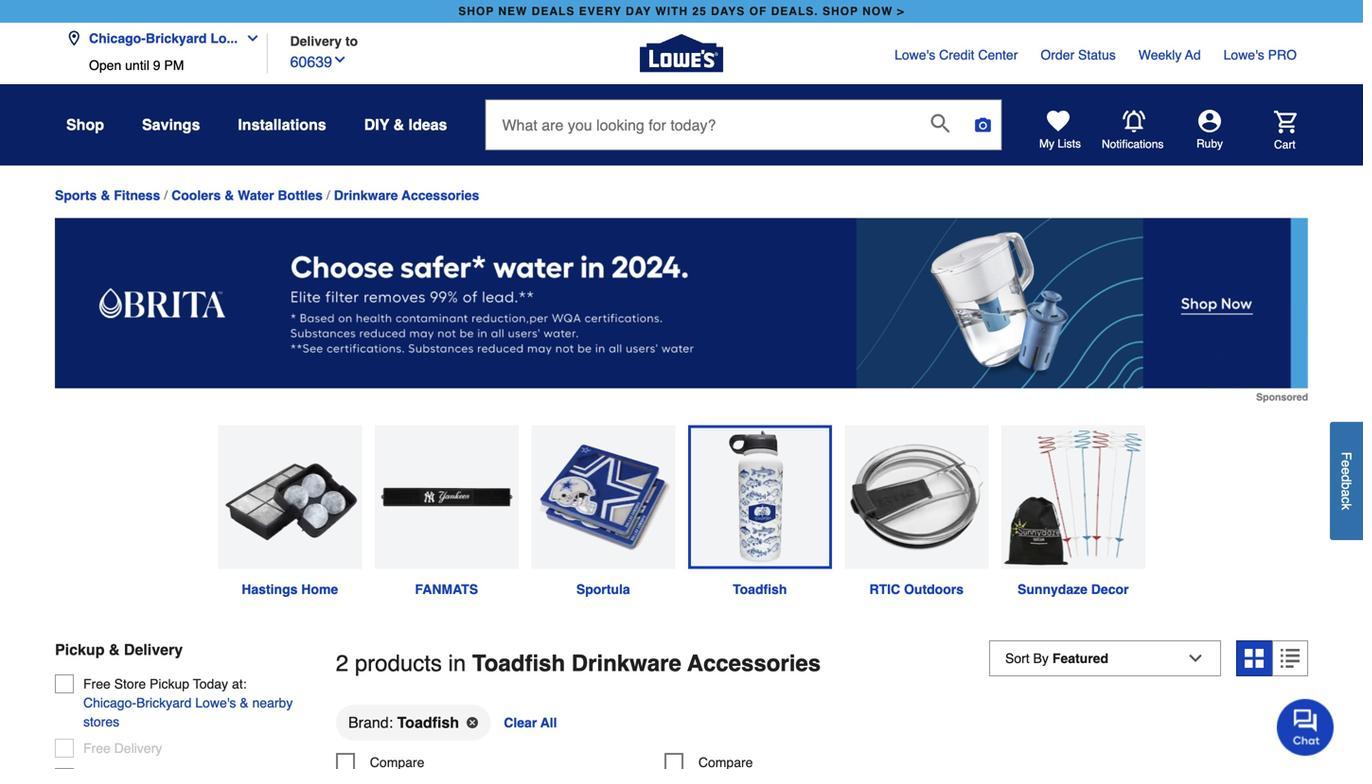 Task type: locate. For each thing, give the bounding box(es) containing it.
5013488815 element
[[336, 753, 424, 770]]

diy & ideas button
[[364, 108, 447, 142]]

1 vertical spatial brickyard
[[136, 696, 192, 711]]

cart
[[1274, 138, 1296, 151]]

5013799877 element
[[664, 753, 753, 770]]

lowe's credit center
[[895, 47, 1018, 62]]

>
[[897, 5, 905, 18]]

lowe's home improvement lists image
[[1047, 110, 1070, 133]]

lists
[[1058, 137, 1081, 151]]

None search field
[[485, 99, 1002, 168]]

0 vertical spatial free
[[83, 677, 111, 692]]

pickup
[[55, 641, 105, 659], [150, 677, 189, 692]]

toadfish up clear
[[472, 651, 565, 677]]

pro
[[1268, 47, 1297, 62]]

to
[[345, 34, 358, 49]]

my lists
[[1039, 137, 1081, 151]]

delivery up free store pickup today at:
[[124, 641, 183, 659]]

1 shop from the left
[[458, 5, 494, 18]]

drinkware accessories brand sportula image
[[531, 426, 675, 569]]

1 free from the top
[[83, 677, 111, 692]]

0 horizontal spatial shop
[[458, 5, 494, 18]]

60639
[[290, 53, 332, 71]]

2 horizontal spatial toadfish
[[733, 582, 787, 597]]

lowe's left credit
[[895, 47, 935, 62]]

pickup & delivery
[[55, 641, 183, 659]]

a
[[1339, 490, 1354, 497]]

chicago- inside chicago-brickyard lowe's & nearby stores
[[83, 696, 136, 711]]

delivery down stores
[[114, 741, 162, 756]]

shop
[[66, 116, 104, 133]]

2 vertical spatial toadfish
[[397, 714, 459, 732]]

order status
[[1041, 47, 1116, 62]]

e up b
[[1339, 468, 1354, 475]]

1 horizontal spatial toadfish
[[472, 651, 565, 677]]

e
[[1339, 460, 1354, 468], [1339, 468, 1354, 475]]

1 vertical spatial accessories
[[687, 651, 821, 677]]

free down stores
[[83, 741, 111, 756]]

brickyard down free store pickup today at:
[[136, 696, 192, 711]]

chicago-brickyard lowe's & nearby stores button
[[83, 694, 306, 732]]

1 vertical spatial free
[[83, 741, 111, 756]]

days
[[711, 5, 745, 18]]

& inside chicago-brickyard lowe's & nearby stores
[[240, 696, 249, 711]]

sports
[[55, 188, 97, 203]]

shop
[[458, 5, 494, 18], [823, 5, 858, 18]]

0 vertical spatial pickup
[[55, 641, 105, 659]]

free for free delivery
[[83, 741, 111, 756]]

drinkware accessories brand toadfish image
[[688, 426, 832, 569]]

0 vertical spatial drinkware
[[334, 188, 398, 203]]

weekly
[[1138, 47, 1182, 62]]

& right sports at the top of page
[[101, 188, 110, 203]]

outdoors
[[904, 582, 964, 597]]

1 horizontal spatial lowe's
[[895, 47, 935, 62]]

diy
[[364, 116, 389, 133]]

accessories
[[401, 188, 479, 203], [687, 651, 821, 677]]

1 e from the top
[[1339, 460, 1354, 468]]

e up d
[[1339, 460, 1354, 468]]

1 vertical spatial toadfish
[[472, 651, 565, 677]]

1 horizontal spatial shop
[[823, 5, 858, 18]]

drinkware right bottles
[[334, 188, 398, 203]]

& for fitness
[[101, 188, 110, 203]]

lowe's inside "link"
[[895, 47, 935, 62]]

0 horizontal spatial lowe's
[[195, 696, 236, 711]]

lowe's credit center link
[[895, 45, 1018, 64]]

today
[[193, 677, 228, 692]]

coolers
[[171, 188, 221, 203]]

chicago- inside button
[[89, 31, 146, 46]]

0 horizontal spatial /
[[164, 188, 168, 203]]

0 vertical spatial brickyard
[[146, 31, 207, 46]]

center
[[978, 47, 1018, 62]]

/ right bottles
[[326, 188, 330, 203]]

clear all
[[504, 716, 557, 731]]

every
[[579, 5, 622, 18]]

2 free from the top
[[83, 741, 111, 756]]

lowe's left pro
[[1224, 47, 1264, 62]]

1 vertical spatial pickup
[[150, 677, 189, 692]]

accessories inside sports & fitness / coolers & water bottles / drinkware accessories
[[401, 188, 479, 203]]

0 horizontal spatial drinkware
[[334, 188, 398, 203]]

2
[[336, 651, 348, 677]]

camera image
[[974, 115, 992, 134]]

shop left new
[[458, 5, 494, 18]]

delivery up "60639"
[[290, 34, 342, 49]]

toadfish left close circle filled icon
[[397, 714, 459, 732]]

chat invite button image
[[1277, 699, 1335, 756]]

chicago- up stores
[[83, 696, 136, 711]]

1 horizontal spatial /
[[326, 188, 330, 203]]

2 horizontal spatial lowe's
[[1224, 47, 1264, 62]]

toadfish down 'drinkware accessories brand toadfish' image
[[733, 582, 787, 597]]

hastings home link
[[212, 426, 368, 599]]

chicago-brickyard lo...
[[89, 31, 238, 46]]

1 vertical spatial delivery
[[124, 641, 183, 659]]

toadfish
[[733, 582, 787, 597], [472, 651, 565, 677], [397, 714, 459, 732]]

& right the diy in the left top of the page
[[393, 116, 404, 133]]

shop left now
[[823, 5, 858, 18]]

0 horizontal spatial pickup
[[55, 641, 105, 659]]

2 vertical spatial delivery
[[114, 741, 162, 756]]

0 vertical spatial accessories
[[401, 188, 479, 203]]

2 e from the top
[[1339, 468, 1354, 475]]

0 horizontal spatial accessories
[[401, 188, 479, 203]]

&
[[393, 116, 404, 133], [101, 188, 110, 203], [224, 188, 234, 203], [109, 641, 120, 659], [240, 696, 249, 711]]

lowe's home improvement notification center image
[[1123, 110, 1145, 133]]

0 vertical spatial delivery
[[290, 34, 342, 49]]

now
[[862, 5, 893, 18]]

1 vertical spatial drinkware
[[572, 651, 681, 677]]

sunnydaze decor
[[1018, 582, 1129, 597]]

lowe's pro
[[1224, 47, 1297, 62]]

sportula link
[[525, 426, 682, 599]]

1 horizontal spatial pickup
[[150, 677, 189, 692]]

1 horizontal spatial drinkware
[[572, 651, 681, 677]]

d
[[1339, 475, 1354, 482]]

chicago-
[[89, 31, 146, 46], [83, 696, 136, 711]]

brickyard inside button
[[146, 31, 207, 46]]

f e e d b a c k
[[1339, 452, 1354, 510]]

chicago- up open
[[89, 31, 146, 46]]

& inside button
[[393, 116, 404, 133]]

1 vertical spatial chicago-
[[83, 696, 136, 711]]

weekly ad
[[1138, 47, 1201, 62]]

& up store
[[109, 641, 120, 659]]

pickup up chicago-brickyard lowe's & nearby stores
[[150, 677, 189, 692]]

until
[[125, 58, 149, 73]]

free left store
[[83, 677, 111, 692]]

all
[[540, 716, 557, 731]]

day
[[626, 5, 651, 18]]

brickyard
[[146, 31, 207, 46], [136, 696, 192, 711]]

rtic
[[869, 582, 900, 597]]

c
[[1339, 497, 1354, 504]]

f
[[1339, 452, 1354, 460]]

decor
[[1091, 582, 1129, 597]]

cart button
[[1248, 111, 1297, 152]]

chevron down image
[[238, 31, 260, 46]]

chicago- for chicago-brickyard lo...
[[89, 31, 146, 46]]

list box
[[336, 704, 1308, 753]]

brickyard inside chicago-brickyard lowe's & nearby stores
[[136, 696, 192, 711]]

lowe's
[[895, 47, 935, 62], [1224, 47, 1264, 62], [195, 696, 236, 711]]

/ right "fitness" on the left
[[164, 188, 168, 203]]

stores
[[83, 715, 119, 730]]

order
[[1041, 47, 1075, 62]]

chevron down image
[[332, 52, 347, 67]]

/
[[164, 188, 168, 203], [326, 188, 330, 203]]

brickyard up pm
[[146, 31, 207, 46]]

open until 9 pm
[[89, 58, 184, 73]]

lowe's down today
[[195, 696, 236, 711]]

location image
[[66, 31, 81, 46]]

pickup up stores
[[55, 641, 105, 659]]

free for free store pickup today at:
[[83, 677, 111, 692]]

0 vertical spatial chicago-
[[89, 31, 146, 46]]

deals.
[[771, 5, 818, 18]]

home
[[301, 582, 338, 597]]

chicago-brickyard lo... button
[[66, 19, 268, 58]]

lowe's pro link
[[1224, 45, 1297, 64]]

& down at:
[[240, 696, 249, 711]]

drinkware down sportula
[[572, 651, 681, 677]]

grid view image
[[1245, 649, 1264, 668]]

diy & ideas
[[364, 116, 447, 133]]



Task type: vqa. For each thing, say whether or not it's contained in the screenshot.
Shop All
no



Task type: describe. For each thing, give the bounding box(es) containing it.
rtic outdoors link
[[838, 426, 995, 599]]

installations button
[[238, 108, 326, 142]]

close circle filled image
[[467, 717, 478, 729]]

f e e d b a c k button
[[1330, 422, 1363, 540]]

& for delivery
[[109, 641, 120, 659]]

savings
[[142, 116, 200, 133]]

brand: toadfish
[[348, 714, 459, 732]]

delivery to
[[290, 34, 358, 49]]

installations
[[238, 116, 326, 133]]

drinkware accessories brand sunnydaze decor image
[[1001, 426, 1145, 569]]

ad
[[1185, 47, 1201, 62]]

search image
[[931, 114, 950, 133]]

my
[[1039, 137, 1055, 151]]

lowe's home improvement cart image
[[1274, 111, 1297, 133]]

fanmats
[[415, 582, 478, 597]]

at:
[[232, 677, 247, 692]]

order status link
[[1041, 45, 1116, 64]]

list box containing brand:
[[336, 704, 1308, 753]]

bottles
[[278, 188, 323, 203]]

shop button
[[66, 108, 104, 142]]

0 vertical spatial toadfish
[[733, 582, 787, 597]]

nearby
[[252, 696, 293, 711]]

sports & fitness link
[[55, 188, 160, 203]]

store
[[114, 677, 146, 692]]

lo...
[[210, 31, 238, 46]]

brickyard for lo...
[[146, 31, 207, 46]]

brickyard for lowe's
[[136, 696, 192, 711]]

water
[[238, 188, 274, 203]]

ruby
[[1196, 137, 1223, 151]]

deals
[[532, 5, 575, 18]]

advertisement region
[[55, 218, 1308, 403]]

my lists link
[[1039, 110, 1081, 151]]

with
[[655, 5, 688, 18]]

fanmats link
[[368, 426, 525, 599]]

notifications
[[1102, 137, 1164, 151]]

2 shop from the left
[[823, 5, 858, 18]]

2 / from the left
[[326, 188, 330, 203]]

2 products in toadfish drinkware accessories
[[336, 651, 821, 677]]

free store pickup today at:
[[83, 677, 247, 692]]

sports & fitness / coolers & water bottles / drinkware accessories
[[55, 188, 479, 203]]

25
[[692, 5, 707, 18]]

status
[[1078, 47, 1116, 62]]

drinkware accessories link
[[334, 188, 479, 203]]

chicago- for chicago-brickyard lowe's & nearby stores
[[83, 696, 136, 711]]

list view image
[[1281, 649, 1300, 668]]

hastings
[[242, 582, 298, 597]]

9
[[153, 58, 160, 73]]

chicago-brickyard lowe's & nearby stores
[[83, 696, 293, 730]]

1 / from the left
[[164, 188, 168, 203]]

& for ideas
[[393, 116, 404, 133]]

lowe's for lowe's pro
[[1224, 47, 1264, 62]]

pm
[[164, 58, 184, 73]]

lowe's for lowe's credit center
[[895, 47, 935, 62]]

lowe's inside chicago-brickyard lowe's & nearby stores
[[195, 696, 236, 711]]

drinkware accessories brand fanmats image
[[375, 426, 518, 569]]

savings button
[[142, 108, 200, 142]]

1 horizontal spatial accessories
[[687, 651, 821, 677]]

products
[[355, 651, 442, 677]]

60639 button
[[290, 49, 347, 73]]

Search Query text field
[[486, 100, 916, 150]]

clear all button
[[502, 704, 559, 742]]

sportula
[[576, 582, 630, 597]]

new
[[498, 5, 528, 18]]

brand:
[[348, 714, 393, 732]]

shop new deals every day with 25 days of deals. shop now > link
[[455, 0, 909, 23]]

shop new deals every day with 25 days of deals. shop now >
[[458, 5, 905, 18]]

clear
[[504, 716, 537, 731]]

0 horizontal spatial toadfish
[[397, 714, 459, 732]]

hastings home
[[242, 582, 338, 597]]

drinkware inside sports & fitness / coolers & water bottles / drinkware accessories
[[334, 188, 398, 203]]

drinkware accessories brand hastings home image
[[218, 426, 362, 569]]

sunnydaze
[[1018, 582, 1088, 597]]

weekly ad link
[[1138, 45, 1201, 64]]

k
[[1339, 504, 1354, 510]]

ruby button
[[1164, 110, 1255, 151]]

fitness
[[114, 188, 160, 203]]

drinkware accessories brand rtic outdoors image
[[845, 426, 988, 569]]

sunnydaze decor link
[[995, 426, 1152, 599]]

free delivery
[[83, 741, 162, 756]]

open
[[89, 58, 121, 73]]

lowe's home improvement logo image
[[640, 12, 723, 95]]

& left water
[[224, 188, 234, 203]]

of
[[749, 5, 767, 18]]

toadfish link
[[682, 426, 838, 599]]

coolers & water bottles link
[[171, 188, 323, 203]]

rtic outdoors
[[869, 582, 964, 597]]



